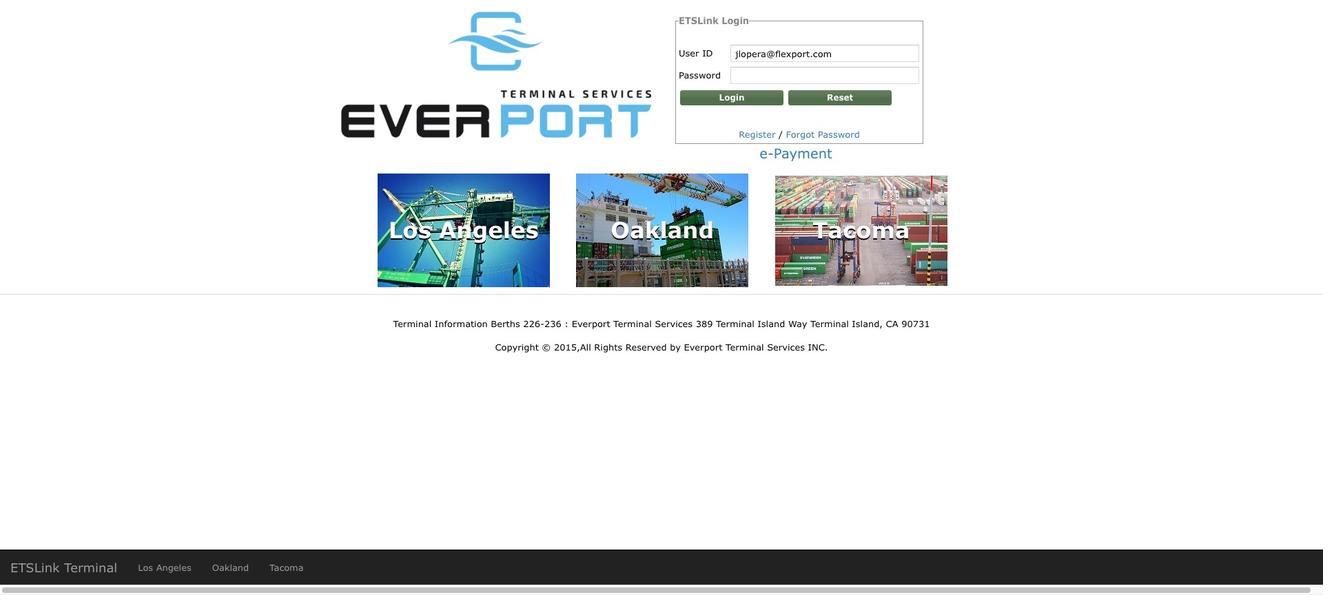Task type: vqa. For each thing, say whether or not it's contained in the screenshot.
'BG|*'
no



Task type: describe. For each thing, give the bounding box(es) containing it.
everport for by
[[684, 342, 722, 353]]

register link
[[739, 129, 776, 140]]

389
[[696, 318, 713, 329]]

1 horizontal spatial tacoma link
[[764, 168, 959, 293]]

0 horizontal spatial angeles
[[156, 562, 191, 573]]

1 vertical spatial tacoma link
[[259, 551, 314, 585]]

etslink for etslink terminal
[[10, 560, 60, 575]]

2015,all
[[554, 342, 591, 353]]

everport for :
[[572, 318, 610, 329]]

reset
[[827, 92, 853, 103]]

copyright © 2015,all rights reserved by everport terminal services inc.
[[495, 342, 828, 353]]

oakland link for the bottom tacoma link
[[202, 551, 259, 585]]

los angeles link for the bottom tacoma link
[[128, 551, 202, 585]]

id
[[702, 48, 713, 59]]

register
[[739, 129, 776, 140]]

login link
[[680, 90, 784, 105]]

reset link
[[788, 90, 892, 105]]

ca
[[886, 318, 898, 329]]

0 horizontal spatial oakland
[[212, 562, 249, 573]]

user
[[679, 48, 699, 59]]

copyright
[[495, 342, 539, 353]]

island,
[[852, 318, 883, 329]]

90731
[[902, 318, 930, 329]]

etslink login
[[679, 15, 749, 26]]

etslink terminal
[[10, 560, 117, 575]]

0 horizontal spatial los angeles
[[138, 562, 191, 573]]

0 vertical spatial login
[[722, 15, 749, 26]]

236
[[544, 318, 562, 329]]

rights
[[594, 342, 622, 353]]

by
[[670, 342, 681, 353]]

0 vertical spatial password
[[679, 70, 721, 81]]

e-payment link
[[760, 145, 832, 161]]

way
[[788, 318, 807, 329]]

terminal information berths 226-236 : everport terminal services 389 terminal island way terminal island, ca 90731
[[393, 318, 930, 329]]

226-
[[523, 318, 544, 329]]

register / forgot password
[[739, 129, 860, 140]]

payment
[[774, 145, 832, 161]]

0 vertical spatial angeles
[[439, 216, 539, 243]]

berths
[[491, 318, 520, 329]]



Task type: locate. For each thing, give the bounding box(es) containing it.
0 vertical spatial services
[[655, 318, 693, 329]]

tacoma
[[813, 216, 910, 243], [270, 562, 304, 573]]

0 horizontal spatial etslink
[[10, 560, 60, 575]]

e-payment
[[760, 145, 832, 161]]

0 horizontal spatial password
[[679, 70, 721, 81]]

angeles
[[439, 216, 539, 243], [156, 562, 191, 573]]

forgot password link
[[786, 129, 860, 140]]

1 horizontal spatial los angeles
[[388, 216, 539, 243]]

1 horizontal spatial oakland link
[[565, 166, 760, 295]]

0 horizontal spatial los angeles link
[[128, 551, 202, 585]]

los angeles link for the rightmost tacoma link
[[366, 166, 561, 295]]

reserved
[[626, 342, 667, 353]]

:
[[565, 318, 569, 329]]

services down way
[[767, 342, 805, 353]]

1 vertical spatial los
[[138, 562, 153, 573]]

user id
[[679, 48, 713, 59]]

©
[[542, 342, 551, 353]]

1 vertical spatial tacoma
[[270, 562, 304, 573]]

e-
[[760, 145, 774, 161]]

1 horizontal spatial etslink
[[679, 15, 719, 26]]

forgot
[[786, 129, 815, 140]]

1 vertical spatial services
[[767, 342, 805, 353]]

0 vertical spatial los
[[388, 216, 431, 243]]

1 horizontal spatial services
[[767, 342, 805, 353]]

0 vertical spatial los angeles
[[388, 216, 539, 243]]

password
[[679, 70, 721, 81], [818, 129, 860, 140]]

1 vertical spatial login
[[719, 92, 745, 103]]

information
[[435, 318, 488, 329]]

1 vertical spatial oakland
[[212, 562, 249, 573]]

0 vertical spatial los angeles link
[[366, 166, 561, 295]]

/
[[779, 129, 783, 140]]

0 vertical spatial tacoma link
[[764, 168, 959, 293]]

los angeles link
[[366, 166, 561, 295], [128, 551, 202, 585]]

etslink for etslink login
[[679, 15, 719, 26]]

0 vertical spatial oakland link
[[565, 166, 760, 295]]

0 horizontal spatial everport
[[572, 318, 610, 329]]

1 vertical spatial oakland link
[[202, 551, 259, 585]]

1 vertical spatial los angeles link
[[128, 551, 202, 585]]

everport
[[572, 318, 610, 329], [684, 342, 722, 353]]

0 vertical spatial everport
[[572, 318, 610, 329]]

1 horizontal spatial tacoma
[[813, 216, 910, 243]]

tacoma link
[[764, 168, 959, 293], [259, 551, 314, 585]]

oakland link for the rightmost tacoma link
[[565, 166, 760, 295]]

etslink
[[679, 15, 719, 26], [10, 560, 60, 575]]

services up "by" on the bottom right of page
[[655, 318, 693, 329]]

everport right :
[[572, 318, 610, 329]]

0 vertical spatial oakland
[[611, 216, 714, 243]]

inc.
[[808, 342, 828, 353]]

1 horizontal spatial los angeles link
[[366, 166, 561, 295]]

1 horizontal spatial los
[[388, 216, 431, 243]]

everport down 389
[[684, 342, 722, 353]]

etslink terminal link
[[0, 551, 128, 585]]

1 horizontal spatial everport
[[684, 342, 722, 353]]

terminal
[[393, 318, 432, 329], [613, 318, 652, 329], [716, 318, 755, 329], [811, 318, 849, 329], [726, 342, 764, 353], [64, 560, 117, 575]]

1 horizontal spatial password
[[818, 129, 860, 140]]

oakland
[[611, 216, 714, 243], [212, 562, 249, 573]]

0 horizontal spatial tacoma
[[270, 562, 304, 573]]

User ID text field
[[731, 45, 919, 61]]

los angeles
[[388, 216, 539, 243], [138, 562, 191, 573]]

services for 389
[[655, 318, 693, 329]]

0 horizontal spatial oakland link
[[202, 551, 259, 585]]

services
[[655, 318, 693, 329], [767, 342, 805, 353]]

Password password field
[[731, 68, 919, 83]]

los
[[388, 216, 431, 243], [138, 562, 153, 573]]

0 horizontal spatial tacoma link
[[259, 551, 314, 585]]

1 horizontal spatial oakland
[[611, 216, 714, 243]]

services for inc.
[[767, 342, 805, 353]]

1 vertical spatial etslink
[[10, 560, 60, 575]]

password down user id
[[679, 70, 721, 81]]

0 vertical spatial tacoma
[[813, 216, 910, 243]]

1 vertical spatial password
[[818, 129, 860, 140]]

0 vertical spatial etslink
[[679, 15, 719, 26]]

1 horizontal spatial angeles
[[439, 216, 539, 243]]

0 horizontal spatial services
[[655, 318, 693, 329]]

0 horizontal spatial los
[[138, 562, 153, 573]]

oakland link
[[565, 166, 760, 295], [202, 551, 259, 585]]

login
[[722, 15, 749, 26], [719, 92, 745, 103]]

1 vertical spatial los angeles
[[138, 562, 191, 573]]

island
[[758, 318, 785, 329]]

password down reset link
[[818, 129, 860, 140]]

1 vertical spatial angeles
[[156, 562, 191, 573]]

1 vertical spatial everport
[[684, 342, 722, 353]]



